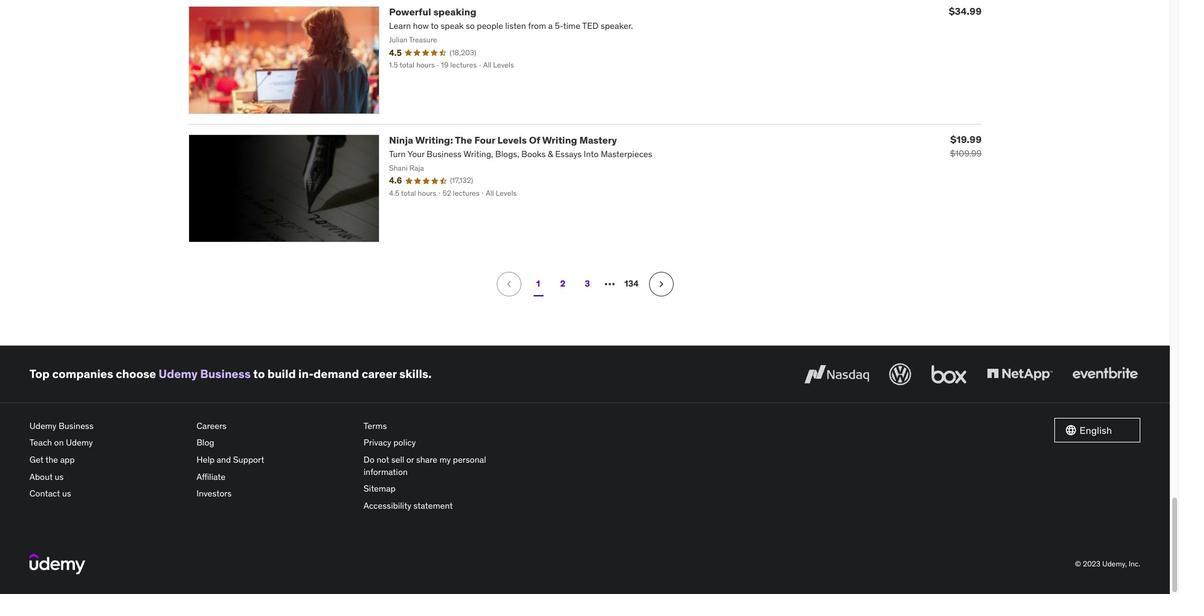 Task type: locate. For each thing, give the bounding box(es) containing it.
$109.99
[[950, 148, 982, 159]]

1 horizontal spatial business
[[200, 367, 251, 382]]

0 horizontal spatial business
[[59, 421, 94, 432]]

careers blog help and support affiliate investors
[[197, 421, 264, 499]]

$19.99 $109.99
[[950, 133, 982, 159]]

2 vertical spatial udemy
[[66, 438, 93, 449]]

udemy right the choose
[[159, 367, 198, 382]]

udemy up teach
[[29, 421, 57, 432]]

privacy
[[364, 438, 391, 449]]

investors
[[197, 488, 232, 499]]

app
[[60, 455, 75, 466]]

four
[[474, 134, 495, 146]]

udemy business link up careers
[[159, 367, 251, 382]]

business left to
[[200, 367, 251, 382]]

ninja
[[389, 134, 413, 146]]

business
[[200, 367, 251, 382], [59, 421, 94, 432]]

about us link
[[29, 469, 187, 486]]

business up on
[[59, 421, 94, 432]]

2 horizontal spatial udemy
[[159, 367, 198, 382]]

small image
[[1065, 424, 1077, 437]]

privacy policy link
[[364, 435, 521, 452]]

1 horizontal spatial udemy
[[66, 438, 93, 449]]

choose
[[116, 367, 156, 382]]

writing:
[[415, 134, 453, 146]]

0 horizontal spatial udemy
[[29, 421, 57, 432]]

not
[[377, 455, 389, 466]]

2023
[[1083, 560, 1101, 569]]

business inside udemy business teach on udemy get the app about us contact us
[[59, 421, 94, 432]]

my
[[440, 455, 451, 466]]

statement
[[414, 500, 453, 512]]

1 vertical spatial udemy
[[29, 421, 57, 432]]

$19.99
[[951, 133, 982, 146]]

©
[[1075, 560, 1081, 569]]

support
[[233, 455, 264, 466]]

1 vertical spatial business
[[59, 421, 94, 432]]

contact
[[29, 488, 60, 499]]

udemy
[[159, 367, 198, 382], [29, 421, 57, 432], [66, 438, 93, 449]]

us
[[55, 471, 64, 483], [62, 488, 71, 499]]

investors link
[[197, 486, 354, 503]]

$34.99
[[949, 5, 982, 17]]

build
[[268, 367, 296, 382]]

accessibility
[[364, 500, 412, 512]]

help
[[197, 455, 215, 466]]

in-
[[298, 367, 314, 382]]

do not sell or share my personal information button
[[364, 452, 521, 481]]

2 link
[[551, 272, 575, 297]]

eventbrite image
[[1070, 361, 1141, 388]]

careers
[[197, 421, 227, 432]]

udemy right on
[[66, 438, 93, 449]]

companies
[[52, 367, 113, 382]]

information
[[364, 467, 408, 478]]

powerful speaking
[[389, 6, 477, 18]]

udemy business link
[[159, 367, 251, 382], [29, 418, 187, 435]]

levels
[[498, 134, 527, 146]]

us right about
[[55, 471, 64, 483]]

1 link
[[526, 272, 551, 297]]

ninja writing: the four levels of writing mastery link
[[389, 134, 617, 146]]

get the app link
[[29, 452, 187, 469]]

2
[[560, 278, 566, 290]]

or
[[407, 455, 414, 466]]

top companies choose udemy business to build in-demand career skills.
[[29, 367, 432, 382]]

0 vertical spatial udemy
[[159, 367, 198, 382]]

udemy image
[[29, 554, 85, 575]]

© 2023 udemy, inc.
[[1075, 560, 1141, 569]]

next page image
[[655, 278, 667, 290]]

volkswagen image
[[887, 361, 914, 388]]

nasdaq image
[[802, 361, 872, 388]]

personal
[[453, 455, 486, 466]]

udemy business link up get the app link
[[29, 418, 187, 435]]

us right contact
[[62, 488, 71, 499]]

do
[[364, 455, 375, 466]]



Task type: describe. For each thing, give the bounding box(es) containing it.
teach
[[29, 438, 52, 449]]

share
[[416, 455, 438, 466]]

affiliate
[[197, 471, 226, 483]]

speaking
[[433, 6, 477, 18]]

blog link
[[197, 435, 354, 452]]

terms privacy policy do not sell or share my personal information sitemap accessibility statement
[[364, 421, 486, 512]]

skills.
[[399, 367, 432, 382]]

english button
[[1055, 418, 1141, 443]]

sell
[[391, 455, 404, 466]]

0 vertical spatial us
[[55, 471, 64, 483]]

netapp image
[[985, 361, 1055, 388]]

mastery
[[580, 134, 617, 146]]

the
[[45, 455, 58, 466]]

of
[[529, 134, 540, 146]]

0 vertical spatial udemy business link
[[159, 367, 251, 382]]

affiliate link
[[197, 469, 354, 486]]

english
[[1080, 424, 1112, 436]]

box image
[[929, 361, 970, 388]]

0 vertical spatial business
[[200, 367, 251, 382]]

1
[[536, 278, 540, 290]]

udemy business teach on udemy get the app about us contact us
[[29, 421, 94, 499]]

career
[[362, 367, 397, 382]]

teach on udemy link
[[29, 435, 187, 452]]

policy
[[394, 438, 416, 449]]

blog
[[197, 438, 214, 449]]

inc.
[[1129, 560, 1141, 569]]

terms link
[[364, 418, 521, 435]]

help and support link
[[197, 452, 354, 469]]

powerful speaking link
[[389, 6, 477, 18]]

3 link
[[575, 272, 600, 297]]

134
[[625, 278, 639, 290]]

accessibility statement link
[[364, 498, 521, 515]]

about
[[29, 471, 53, 483]]

writing
[[542, 134, 577, 146]]

sitemap link
[[364, 481, 521, 498]]

contact us link
[[29, 486, 187, 503]]

demand
[[314, 367, 359, 382]]

previous page image
[[503, 278, 515, 290]]

1 vertical spatial us
[[62, 488, 71, 499]]

ellipsis image
[[602, 277, 617, 292]]

terms
[[364, 421, 387, 432]]

sitemap
[[364, 484, 396, 495]]

udemy,
[[1103, 560, 1127, 569]]

powerful
[[389, 6, 431, 18]]

to
[[253, 367, 265, 382]]

the
[[455, 134, 472, 146]]

get
[[29, 455, 44, 466]]

1 vertical spatial udemy business link
[[29, 418, 187, 435]]

ninja writing: the four levels of writing mastery
[[389, 134, 617, 146]]

careers link
[[197, 418, 354, 435]]

3
[[585, 278, 590, 290]]

on
[[54, 438, 64, 449]]

top
[[29, 367, 50, 382]]

and
[[217, 455, 231, 466]]



Task type: vqa. For each thing, say whether or not it's contained in the screenshot.
not
yes



